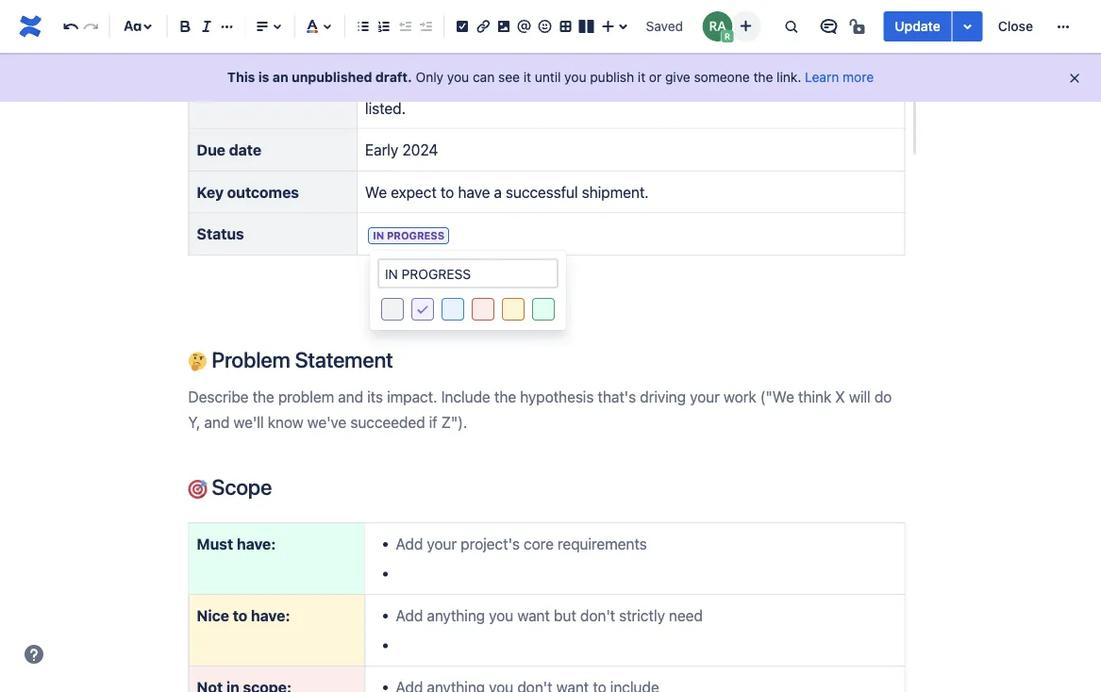 Task type: locate. For each thing, give the bounding box(es) containing it.
we inside make sure to ship the shipments. we have to deliver them to the addresses as listed.
[[592, 73, 614, 91]]

until
[[535, 69, 561, 85]]

1 vertical spatial have:
[[251, 607, 290, 625]]

Set a status field
[[379, 260, 557, 287]]

2 horizontal spatial the
[[776, 73, 798, 91]]

update button
[[884, 11, 952, 42]]

0 horizontal spatial have
[[458, 183, 490, 201]]

a
[[494, 183, 502, 201]]

close
[[998, 18, 1033, 34]]

1 horizontal spatial it
[[638, 69, 646, 85]]

scope
[[207, 475, 272, 500]]

1 horizontal spatial have
[[618, 73, 650, 91]]

have left a
[[458, 183, 490, 201]]

have: right 'nice'
[[251, 607, 290, 625]]

the
[[754, 69, 773, 85], [488, 73, 510, 91], [776, 73, 798, 91]]

give
[[665, 69, 691, 85]]

redo ⌘⇧z image
[[80, 15, 103, 38]]

listed.
[[365, 99, 406, 117]]

numbered list ⌘⇧7 image
[[373, 15, 396, 38]]

we
[[592, 73, 614, 91], [365, 183, 387, 201]]

dismiss image
[[1067, 71, 1083, 86]]

to
[[439, 73, 452, 91], [654, 73, 667, 91], [759, 73, 772, 91], [441, 183, 454, 201], [233, 607, 248, 625]]

have inside make sure to ship the shipments. we have to deliver them to the addresses as listed.
[[618, 73, 650, 91]]

nice to have:
[[197, 607, 290, 625]]

have: right must
[[237, 535, 276, 553]]

it
[[524, 69, 531, 85], [638, 69, 646, 85]]

the left link.
[[754, 69, 773, 85]]

due
[[197, 141, 226, 159]]

it right see
[[524, 69, 531, 85]]

this is an unpublished draft. only you can see it until you publish it or give someone the link. learn more
[[227, 69, 874, 85]]

key
[[197, 183, 224, 201]]

the right ship
[[488, 73, 510, 91]]

italic ⌘i image
[[195, 15, 218, 38]]

1 vertical spatial we
[[365, 183, 387, 201]]

:dart: image
[[188, 480, 207, 499]]

1 horizontal spatial you
[[565, 69, 587, 85]]

in
[[373, 230, 384, 242]]

close button
[[987, 11, 1045, 42]]

more image
[[1052, 15, 1075, 38]]

1 horizontal spatial we
[[592, 73, 614, 91]]

you
[[447, 69, 469, 85], [565, 69, 587, 85]]

0 vertical spatial have:
[[237, 535, 276, 553]]

emoji image
[[534, 15, 556, 38]]

1 you from the left
[[447, 69, 469, 85]]

1 it from the left
[[524, 69, 531, 85]]

we right shipments.
[[592, 73, 614, 91]]

undo ⌘z image
[[59, 15, 82, 38]]

:thinking: image
[[188, 352, 207, 371], [188, 352, 207, 371]]

have
[[618, 73, 650, 91], [458, 183, 490, 201]]

link image
[[472, 15, 495, 38]]

it left the or
[[638, 69, 646, 85]]

0 horizontal spatial it
[[524, 69, 531, 85]]

editable content region
[[158, 0, 936, 693]]

learn more link
[[805, 69, 874, 85]]

2 it from the left
[[638, 69, 646, 85]]

0 horizontal spatial you
[[447, 69, 469, 85]]

learn
[[805, 69, 839, 85]]

bold ⌘b image
[[174, 15, 197, 38]]

them
[[720, 73, 755, 91]]

the left learn
[[776, 73, 798, 91]]

we left expect
[[365, 183, 387, 201]]

more formatting image
[[216, 15, 238, 38]]

you left can
[[447, 69, 469, 85]]

0 horizontal spatial we
[[365, 183, 387, 201]]

ship
[[456, 73, 485, 91]]

have:
[[237, 535, 276, 553], [251, 607, 290, 625]]

0 vertical spatial we
[[592, 73, 614, 91]]

or
[[649, 69, 662, 85]]

purple image
[[412, 299, 433, 322]]

addresses
[[802, 73, 872, 91]]

0 vertical spatial have
[[618, 73, 650, 91]]

align left image
[[251, 15, 274, 38]]

shipment.
[[582, 183, 649, 201]]

have left give
[[618, 73, 650, 91]]

sally
[[365, 31, 397, 49]]

you right until
[[565, 69, 587, 85]]



Task type: vqa. For each thing, say whether or not it's contained in the screenshot.
the Introductions!
no



Task type: describe. For each thing, give the bounding box(es) containing it.
1 vertical spatial have
[[458, 183, 490, 201]]

is
[[258, 69, 269, 85]]

update
[[895, 18, 941, 34]]

deliver
[[671, 73, 717, 91]]

draft.
[[376, 69, 412, 85]]

more
[[843, 69, 874, 85]]

invite to edit image
[[735, 15, 757, 37]]

0 horizontal spatial the
[[488, 73, 510, 91]]

this
[[227, 69, 255, 85]]

find and replace image
[[780, 15, 803, 38]]

indent tab image
[[415, 15, 437, 38]]

comment icon image
[[818, 15, 840, 38]]

to right 'nice'
[[233, 607, 248, 625]]

ruby anderson image
[[703, 11, 733, 42]]

confluence image
[[15, 11, 45, 42]]

to left deliver
[[654, 73, 667, 91]]

date
[[229, 141, 262, 159]]

must have:
[[197, 535, 276, 553]]

action item image
[[451, 15, 474, 38]]

someone
[[694, 69, 750, 85]]

saved
[[646, 18, 683, 34]]

to right expect
[[441, 183, 454, 201]]

status
[[197, 225, 244, 243]]

outcomes
[[227, 183, 299, 201]]

no restrictions image
[[848, 15, 871, 38]]

make sure to ship the shipments. we have to deliver them to the addresses as listed.
[[365, 73, 895, 117]]

we expect to have a successful shipment.
[[365, 183, 653, 201]]

publish
[[590, 69, 634, 85]]

progress
[[387, 230, 445, 242]]

see
[[498, 69, 520, 85]]

outdent ⇧tab image
[[394, 15, 416, 38]]

:dart: image
[[188, 480, 207, 499]]

confluence image
[[15, 11, 45, 42]]

problem statement
[[207, 347, 393, 372]]

sure
[[406, 73, 435, 91]]

bullet list ⌘⇧8 image
[[352, 15, 375, 38]]

help image
[[23, 644, 45, 666]]

make
[[365, 73, 402, 91]]

an
[[273, 69, 289, 85]]

key outcomes
[[197, 183, 299, 201]]

link.
[[777, 69, 802, 85]]

in progress
[[373, 230, 445, 242]]

add image, video, or file image
[[493, 15, 515, 38]]

to left link.
[[759, 73, 772, 91]]

statement
[[295, 347, 393, 372]]

2024
[[402, 141, 438, 159]]

2 you from the left
[[565, 69, 587, 85]]

expect
[[391, 183, 437, 201]]

objective
[[197, 73, 266, 91]]

early
[[365, 141, 399, 159]]

table image
[[555, 15, 577, 38]]

as
[[876, 73, 891, 91]]

successful
[[506, 183, 578, 201]]

early 2024
[[365, 141, 438, 159]]

mention image
[[513, 15, 536, 38]]

must
[[197, 535, 233, 553]]

nice
[[197, 607, 229, 625]]

to left ship
[[439, 73, 452, 91]]

can
[[473, 69, 495, 85]]

unpublished
[[292, 69, 372, 85]]

layouts image
[[575, 15, 598, 38]]

due date
[[197, 141, 262, 159]]

only
[[416, 69, 444, 85]]

shipments.
[[514, 73, 589, 91]]

text styles image
[[121, 15, 144, 38]]

problem
[[212, 347, 290, 372]]

1 horizontal spatial the
[[754, 69, 773, 85]]

adjust update settings image
[[957, 15, 979, 38]]



